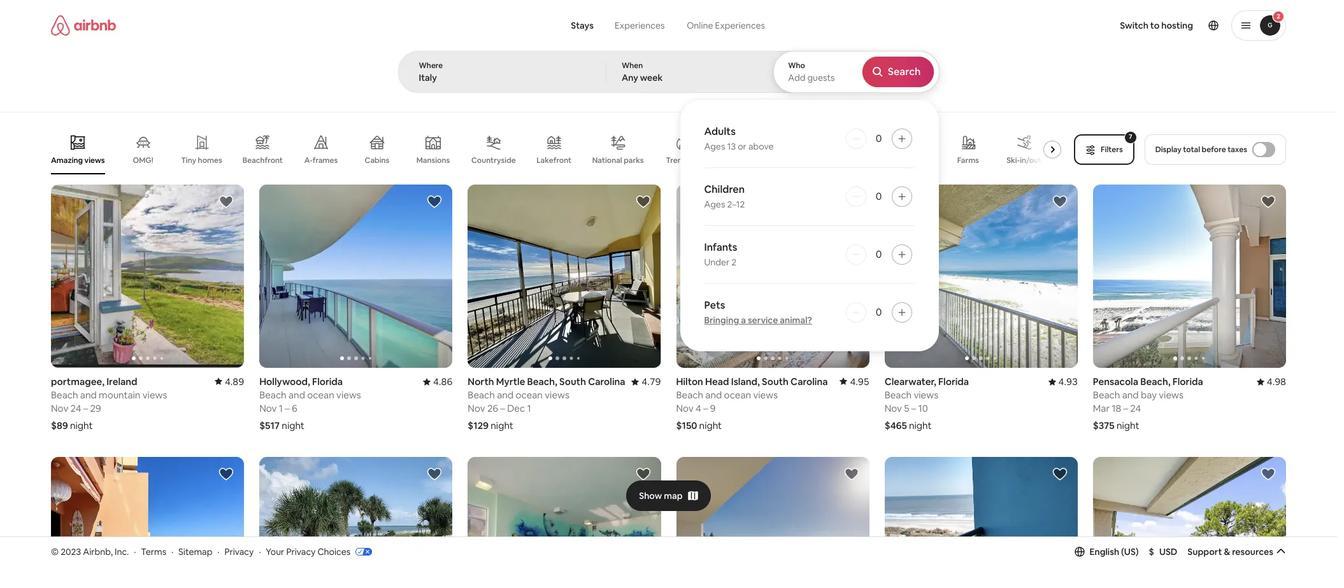 Task type: describe. For each thing, give the bounding box(es) containing it.
when
[[622, 61, 643, 71]]

nov inside portmagee, ireland beach and mountain views nov 24 – 29 $89 night
[[51, 403, 68, 415]]

south for beach,
[[560, 376, 586, 388]]

hollywood, florida beach and ocean views nov 1 – 6 $517 night
[[259, 376, 361, 432]]

who
[[788, 61, 805, 71]]

4.93 out of 5 average rating image
[[1049, 376, 1078, 388]]

views inside pensacola beach, florida beach and bay views mar 18 – 24 $375 night
[[1159, 389, 1184, 401]]

18
[[1112, 403, 1122, 415]]

1 inside the north myrtle beach, south carolina beach and ocean views nov 26 – dec 1 $129 night
[[527, 403, 531, 415]]

homes
[[198, 155, 222, 166]]

– inside the north myrtle beach, south carolina beach and ocean views nov 26 – dec 1 $129 night
[[500, 403, 505, 415]]

none search field containing adults
[[398, 0, 940, 352]]

english (us) button
[[1075, 547, 1139, 558]]

0 for adults
[[876, 132, 882, 145]]

children
[[704, 183, 745, 196]]

views inside portmagee, ireland beach and mountain views nov 24 – 29 $89 night
[[143, 389, 167, 401]]

sitemap link
[[179, 547, 212, 558]]

– inside hollywood, florida beach and ocean views nov 1 – 6 $517 night
[[285, 403, 290, 415]]

9
[[710, 403, 716, 415]]

tiny
[[181, 155, 196, 166]]

4.89
[[225, 376, 244, 388]]

24 inside portmagee, ireland beach and mountain views nov 24 – 29 $89 night
[[70, 403, 81, 415]]

nov inside the north myrtle beach, south carolina beach and ocean views nov 26 – dec 1 $129 night
[[468, 403, 485, 415]]

views inside the north myrtle beach, south carolina beach and ocean views nov 26 – dec 1 $129 night
[[545, 389, 570, 401]]

2 experiences from the left
[[715, 20, 765, 31]]

views inside hilton head island, south carolina beach and ocean views nov 4 – 9 $150 night
[[754, 389, 778, 401]]

add to wishlist: hollywood, florida image
[[427, 194, 442, 210]]

in/out
[[1020, 155, 1042, 166]]

carolina for north myrtle beach, south carolina beach and ocean views nov 26 – dec 1 $129 night
[[588, 376, 626, 388]]

ski-
[[1007, 155, 1020, 166]]

add to wishlist: st. pete beach, florida image
[[427, 467, 442, 482]]

english (us)
[[1090, 547, 1139, 558]]

views inside group
[[84, 155, 105, 166]]

choices
[[318, 547, 351, 558]]

2 button
[[1232, 10, 1287, 41]]

0 for children
[[876, 190, 882, 203]]

south for island,
[[762, 376, 789, 388]]

hilton head island, south carolina beach and ocean views nov 4 – 9 $150 night
[[676, 376, 828, 432]]

clearwater,
[[885, 376, 937, 388]]

terms link
[[141, 547, 166, 558]]

when any week
[[622, 61, 663, 83]]

your
[[266, 547, 284, 558]]

pets
[[704, 299, 725, 312]]

frames
[[313, 155, 338, 166]]

bay
[[1141, 389, 1157, 401]]

infants
[[704, 241, 738, 254]]

– inside clearwater, florida beach views nov 5 – 10 $465 night
[[912, 403, 917, 415]]

1 inside hollywood, florida beach and ocean views nov 1 – 6 $517 night
[[279, 403, 283, 415]]

10
[[919, 403, 928, 415]]

add to wishlist: north myrtle beach, south carolina image
[[636, 194, 651, 210]]

views inside clearwater, florida beach views nov 5 – 10 $465 night
[[914, 389, 939, 401]]

inc.
[[115, 547, 129, 558]]

ocean for nov 4 – 9
[[724, 389, 751, 401]]

night inside hilton head island, south carolina beach and ocean views nov 4 – 9 $150 night
[[699, 420, 722, 432]]

farms
[[958, 155, 979, 166]]

ages for children
[[704, 199, 725, 210]]

– inside portmagee, ireland beach and mountain views nov 24 – 29 $89 night
[[83, 403, 88, 415]]

support
[[1188, 547, 1223, 558]]

2 inside infants under 2
[[732, 257, 737, 268]]

under
[[704, 257, 730, 268]]

$129
[[468, 420, 489, 432]]

parks
[[624, 155, 644, 166]]

(us)
[[1122, 547, 1139, 558]]

Where field
[[419, 72, 586, 83]]

4.79
[[642, 376, 661, 388]]

ireland
[[107, 376, 137, 388]]

show map button
[[627, 481, 711, 511]]

myrtle
[[496, 376, 525, 388]]

1 · from the left
[[134, 547, 136, 558]]

and inside the north myrtle beach, south carolina beach and ocean views nov 26 – dec 1 $129 night
[[497, 389, 514, 401]]

total
[[1184, 145, 1201, 155]]

beach, inside the north myrtle beach, south carolina beach and ocean views nov 26 – dec 1 $129 night
[[527, 376, 558, 388]]

add to wishlist: portmagee, ireland image
[[219, 194, 234, 210]]

omg!
[[133, 155, 153, 166]]

24 inside pensacola beach, florida beach and bay views mar 18 – 24 $375 night
[[1131, 403, 1142, 415]]

filters button
[[1075, 134, 1135, 165]]

and inside hollywood, florida beach and ocean views nov 1 – 6 $517 night
[[289, 389, 305, 401]]

4.86
[[433, 376, 453, 388]]

$
[[1149, 547, 1155, 558]]

4.89 out of 5 average rating image
[[215, 376, 244, 388]]

where
[[419, 61, 443, 71]]

mansions
[[417, 155, 450, 166]]

2 · from the left
[[171, 547, 173, 558]]

add to wishlist: hilton head island, south carolina image
[[1261, 467, 1276, 482]]

mountain
[[99, 389, 140, 401]]

4.93
[[1059, 376, 1078, 388]]

airbnb,
[[83, 547, 113, 558]]

amazing views
[[51, 155, 105, 166]]

terms · sitemap · privacy ·
[[141, 547, 261, 558]]

add to wishlist: pensacola beach, florida image
[[1261, 194, 1276, 210]]

$465
[[885, 420, 907, 432]]

portmagee, ireland beach and mountain views nov 24 – 29 $89 night
[[51, 376, 167, 432]]

terms
[[141, 547, 166, 558]]

ocean inside hollywood, florida beach and ocean views nov 1 – 6 $517 night
[[307, 389, 334, 401]]

night inside hollywood, florida beach and ocean views nov 1 – 6 $517 night
[[282, 420, 305, 432]]

2–12
[[727, 199, 745, 210]]

portmagee,
[[51, 376, 105, 388]]

a-frames
[[304, 155, 338, 166]]

5
[[904, 403, 910, 415]]

your privacy choices link
[[266, 547, 372, 559]]

experiences inside "button"
[[615, 20, 665, 31]]

above
[[749, 141, 774, 152]]

display
[[1156, 145, 1182, 155]]

add to wishlist: clearwater, florida image
[[1053, 194, 1068, 210]]

group containing amazing views
[[51, 125, 1067, 175]]

4.86 out of 5 average rating image
[[423, 376, 453, 388]]

26
[[487, 403, 498, 415]]

and inside hilton head island, south carolina beach and ocean views nov 4 – 9 $150 night
[[706, 389, 722, 401]]

cabins
[[365, 155, 390, 166]]

filters
[[1101, 145, 1123, 155]]

– inside pensacola beach, florida beach and bay views mar 18 – 24 $375 night
[[1124, 403, 1129, 415]]

animal?
[[780, 315, 812, 326]]

switch to hosting
[[1120, 20, 1194, 31]]

lakefront
[[537, 155, 572, 166]]

4.79 out of 5 average rating image
[[632, 376, 661, 388]]

and inside portmagee, ireland beach and mountain views nov 24 – 29 $89 night
[[80, 389, 97, 401]]

ages for adults
[[704, 141, 725, 152]]

night inside clearwater, florida beach views nov 5 – 10 $465 night
[[909, 420, 932, 432]]

pensacola
[[1093, 376, 1139, 388]]



Task type: vqa. For each thing, say whether or not it's contained in the screenshot.
like
no



Task type: locate. For each thing, give the bounding box(es) containing it.
0 horizontal spatial 24
[[70, 403, 81, 415]]

national parks
[[592, 155, 644, 166]]

2 privacy from the left
[[286, 547, 316, 558]]

usd
[[1160, 547, 1178, 558]]

None search field
[[398, 0, 940, 352]]

29
[[90, 403, 101, 415]]

1 horizontal spatial south
[[762, 376, 789, 388]]

clearwater, florida beach views nov 5 – 10 $465 night
[[885, 376, 969, 432]]

adults
[[704, 125, 736, 138]]

show
[[639, 490, 662, 502]]

taxes
[[1228, 145, 1248, 155]]

experiences right online
[[715, 20, 765, 31]]

4 · from the left
[[259, 547, 261, 558]]

add to wishlist: treasure island, florida image
[[844, 467, 859, 482]]

ocean inside the north myrtle beach, south carolina beach and ocean views nov 26 – dec 1 $129 night
[[516, 389, 543, 401]]

2 horizontal spatial ocean
[[724, 389, 751, 401]]

show map
[[639, 490, 683, 502]]

and up 6
[[289, 389, 305, 401]]

nov left 26
[[468, 403, 485, 415]]

beach inside hilton head island, south carolina beach and ocean views nov 4 – 9 $150 night
[[676, 389, 704, 401]]

nov up $517
[[259, 403, 277, 415]]

4.98
[[1267, 376, 1287, 388]]

1 left 6
[[279, 403, 283, 415]]

beach down portmagee,
[[51, 389, 78, 401]]

north myrtle beach, south carolina beach and ocean views nov 26 – dec 1 $129 night
[[468, 376, 626, 432]]

before
[[1202, 145, 1226, 155]]

0 horizontal spatial 2
[[732, 257, 737, 268]]

and down myrtle
[[497, 389, 514, 401]]

support & resources
[[1188, 547, 1274, 558]]

3 0 from the top
[[876, 248, 882, 261]]

0 horizontal spatial ocean
[[307, 389, 334, 401]]

privacy link
[[225, 547, 254, 558]]

infants under 2
[[704, 241, 738, 268]]

0 horizontal spatial beach,
[[527, 376, 558, 388]]

carolina left 4.79 out of 5 average rating icon
[[588, 376, 626, 388]]

1 privacy from the left
[[225, 547, 254, 558]]

design
[[788, 155, 813, 166]]

0 horizontal spatial privacy
[[225, 547, 254, 558]]

carolina inside hilton head island, south carolina beach and ocean views nov 4 – 9 $150 night
[[791, 376, 828, 388]]

1 horizontal spatial 2
[[1277, 12, 1281, 20]]

tiny homes
[[181, 155, 222, 166]]

0 vertical spatial ages
[[704, 141, 725, 152]]

online experiences link
[[676, 13, 777, 38]]

nov inside hilton head island, south carolina beach and ocean views nov 4 – 9 $150 night
[[676, 403, 694, 415]]

– left 9
[[704, 403, 708, 415]]

1
[[279, 403, 283, 415], [527, 403, 531, 415]]

stays tab panel
[[398, 51, 940, 352]]

pets bringing a service animal?
[[704, 299, 812, 326]]

0 vertical spatial 2
[[1277, 12, 1281, 20]]

ocean up dec
[[516, 389, 543, 401]]

what can we help you find? tab list
[[561, 13, 676, 38]]

1 florida from the left
[[312, 376, 343, 388]]

beach inside the north myrtle beach, south carolina beach and ocean views nov 26 – dec 1 $129 night
[[468, 389, 495, 401]]

island,
[[731, 376, 760, 388]]

1 horizontal spatial beach,
[[1141, 376, 1171, 388]]

1 0 from the top
[[876, 132, 882, 145]]

add to wishlist: tabaiba, spain image
[[219, 467, 234, 482]]

– inside hilton head island, south carolina beach and ocean views nov 4 – 9 $150 night
[[704, 403, 708, 415]]

ages inside adults ages 13 or above
[[704, 141, 725, 152]]

a-
[[304, 155, 313, 166]]

beach up mar
[[1093, 389, 1121, 401]]

1 horizontal spatial ocean
[[516, 389, 543, 401]]

children ages 2–12
[[704, 183, 745, 210]]

night inside portmagee, ireland beach and mountain views nov 24 – 29 $89 night
[[70, 420, 93, 432]]

and up 9
[[706, 389, 722, 401]]

support & resources button
[[1188, 547, 1287, 558]]

night down 18
[[1117, 420, 1140, 432]]

adults ages 13 or above
[[704, 125, 774, 152]]

privacy right your at the bottom left of the page
[[286, 547, 316, 558]]

english
[[1090, 547, 1120, 558]]

online
[[687, 20, 713, 31]]

2023
[[61, 547, 81, 558]]

1 horizontal spatial carolina
[[791, 376, 828, 388]]

nov inside hollywood, florida beach and ocean views nov 1 – 6 $517 night
[[259, 403, 277, 415]]

night down 10 in the bottom right of the page
[[909, 420, 932, 432]]

a
[[741, 315, 746, 326]]

service
[[748, 315, 778, 326]]

treehouses
[[720, 155, 762, 166]]

2 0 from the top
[[876, 190, 882, 203]]

nov inside clearwater, florida beach views nov 5 – 10 $465 night
[[885, 403, 902, 415]]

– right 26
[[500, 403, 505, 415]]

national
[[592, 155, 622, 166]]

beachfront
[[243, 155, 283, 166]]

head
[[706, 376, 729, 388]]

privacy
[[225, 547, 254, 558], [286, 547, 316, 558]]

$375
[[1093, 420, 1115, 432]]

beach inside pensacola beach, florida beach and bay views mar 18 – 24 $375 night
[[1093, 389, 1121, 401]]

0 horizontal spatial 1
[[279, 403, 283, 415]]

2 1 from the left
[[527, 403, 531, 415]]

stays button
[[561, 13, 604, 38]]

ocean for nov 26 – dec 1
[[516, 389, 543, 401]]

beach down 'hilton'
[[676, 389, 704, 401]]

night down 9
[[699, 420, 722, 432]]

switch
[[1120, 20, 1149, 31]]

profile element
[[796, 0, 1287, 51]]

castles
[[899, 155, 926, 166]]

beach down hollywood,
[[259, 389, 287, 401]]

0 for pets
[[876, 306, 882, 319]]

–
[[83, 403, 88, 415], [704, 403, 708, 415], [285, 403, 290, 415], [500, 403, 505, 415], [912, 403, 917, 415], [1124, 403, 1129, 415]]

nov left 4
[[676, 403, 694, 415]]

4.95
[[850, 376, 870, 388]]

beach, up bay
[[1141, 376, 1171, 388]]

hosting
[[1162, 20, 1194, 31]]

florida for clearwater, florida
[[939, 376, 969, 388]]

ocean inside hilton head island, south carolina beach and ocean views nov 4 – 9 $150 night
[[724, 389, 751, 401]]

add to wishlist: myrtle beach, south carolina image
[[1053, 467, 1068, 482]]

hilton
[[676, 376, 703, 388]]

night right $89
[[70, 420, 93, 432]]

resources
[[1233, 547, 1274, 558]]

1 horizontal spatial 1
[[527, 403, 531, 415]]

ocean down hollywood,
[[307, 389, 334, 401]]

florida inside pensacola beach, florida beach and bay views mar 18 – 24 $375 night
[[1173, 376, 1204, 388]]

and up the 29
[[80, 389, 97, 401]]

display total before taxes
[[1156, 145, 1248, 155]]

– right 18
[[1124, 403, 1129, 415]]

group
[[51, 125, 1067, 175], [51, 185, 244, 368], [259, 185, 646, 368], [468, 185, 661, 368], [676, 185, 870, 368], [885, 185, 1078, 368], [1093, 185, 1287, 368], [51, 458, 244, 568], [259, 458, 453, 568], [468, 458, 661, 568], [676, 458, 870, 568], [885, 458, 1078, 568], [1093, 458, 1287, 568]]

ages down children at the right
[[704, 199, 725, 210]]

&
[[1224, 547, 1231, 558]]

night inside pensacola beach, florida beach and bay views mar 18 – 24 $375 night
[[1117, 420, 1140, 432]]

add to wishlist: panama city beach, florida image
[[636, 467, 651, 482]]

privacy left your at the bottom left of the page
[[225, 547, 254, 558]]

©
[[51, 547, 59, 558]]

24
[[70, 403, 81, 415], [1131, 403, 1142, 415]]

1 horizontal spatial florida
[[939, 376, 969, 388]]

beach, inside pensacola beach, florida beach and bay views mar 18 – 24 $375 night
[[1141, 376, 1171, 388]]

any
[[622, 72, 638, 83]]

$ usd
[[1149, 547, 1178, 558]]

4
[[696, 403, 701, 415]]

beach inside portmagee, ireland beach and mountain views nov 24 – 29 $89 night
[[51, 389, 78, 401]]

south right myrtle
[[560, 376, 586, 388]]

1 1 from the left
[[279, 403, 283, 415]]

carolina for hilton head island, south carolina beach and ocean views nov 4 – 9 $150 night
[[791, 376, 828, 388]]

3 florida from the left
[[1173, 376, 1204, 388]]

1 horizontal spatial privacy
[[286, 547, 316, 558]]

privacy inside 'link'
[[286, 547, 316, 558]]

·
[[134, 547, 136, 558], [171, 547, 173, 558], [217, 547, 220, 558], [259, 547, 261, 558]]

2 inside dropdown button
[[1277, 12, 1281, 20]]

night down 6
[[282, 420, 305, 432]]

night down 26
[[491, 420, 514, 432]]

13
[[727, 141, 736, 152]]

florida
[[312, 376, 343, 388], [939, 376, 969, 388], [1173, 376, 1204, 388]]

florida for hollywood, florida
[[312, 376, 343, 388]]

1 right dec
[[527, 403, 531, 415]]

week
[[640, 72, 663, 83]]

experiences up when at the top left of page
[[615, 20, 665, 31]]

north
[[468, 376, 494, 388]]

and inside pensacola beach, florida beach and bay views mar 18 – 24 $375 night
[[1123, 389, 1139, 401]]

experiences
[[615, 20, 665, 31], [715, 20, 765, 31]]

online experiences
[[687, 20, 765, 31]]

1 experiences from the left
[[615, 20, 665, 31]]

beach up 5
[[885, 389, 912, 401]]

south inside hilton head island, south carolina beach and ocean views nov 4 – 9 $150 night
[[762, 376, 789, 388]]

1 ages from the top
[[704, 141, 725, 152]]

· left your at the bottom left of the page
[[259, 547, 261, 558]]

0 horizontal spatial south
[[560, 376, 586, 388]]

beach down north
[[468, 389, 495, 401]]

beach inside hollywood, florida beach and ocean views nov 1 – 6 $517 night
[[259, 389, 287, 401]]

0 for infants
[[876, 248, 882, 261]]

0 horizontal spatial experiences
[[615, 20, 665, 31]]

ages down adults
[[704, 141, 725, 152]]

switch to hosting link
[[1113, 12, 1201, 39]]

add to wishlist: hilton head island, south carolina image
[[844, 194, 859, 210]]

1 vertical spatial ages
[[704, 199, 725, 210]]

carolina left 4.95 out of 5 average rating image
[[791, 376, 828, 388]]

dec
[[507, 403, 525, 415]]

florida inside clearwater, florida beach views nov 5 – 10 $465 night
[[939, 376, 969, 388]]

2 beach, from the left
[[1141, 376, 1171, 388]]

your privacy choices
[[266, 547, 351, 558]]

experiences button
[[604, 13, 676, 38]]

4.95 out of 5 average rating image
[[840, 376, 870, 388]]

1 vertical spatial 2
[[732, 257, 737, 268]]

ocean down island,
[[724, 389, 751, 401]]

ski-in/out
[[1007, 155, 1042, 166]]

1 horizontal spatial experiences
[[715, 20, 765, 31]]

south inside the north myrtle beach, south carolina beach and ocean views nov 26 – dec 1 $129 night
[[560, 376, 586, 388]]

florida inside hollywood, florida beach and ocean views nov 1 – 6 $517 night
[[312, 376, 343, 388]]

· left privacy link at the bottom left of the page
[[217, 547, 220, 558]]

24 left the 29
[[70, 403, 81, 415]]

countryside
[[472, 155, 516, 166]]

beach inside clearwater, florida beach views nov 5 – 10 $465 night
[[885, 389, 912, 401]]

hollywood,
[[259, 376, 310, 388]]

and left bay
[[1123, 389, 1139, 401]]

24 down bay
[[1131, 403, 1142, 415]]

4 0 from the top
[[876, 306, 882, 319]]

carolina inside the north myrtle beach, south carolina beach and ocean views nov 26 – dec 1 $129 night
[[588, 376, 626, 388]]

0 horizontal spatial florida
[[312, 376, 343, 388]]

– right 5
[[912, 403, 917, 415]]

3 · from the left
[[217, 547, 220, 558]]

1 horizontal spatial 24
[[1131, 403, 1142, 415]]

night inside the north myrtle beach, south carolina beach and ocean views nov 26 – dec 1 $129 night
[[491, 420, 514, 432]]

pensacola beach, florida beach and bay views mar 18 – 24 $375 night
[[1093, 376, 1204, 432]]

2 ages from the top
[[704, 199, 725, 210]]

0 horizontal spatial carolina
[[588, 376, 626, 388]]

2
[[1277, 12, 1281, 20], [732, 257, 737, 268]]

ages inside "children ages 2–12"
[[704, 199, 725, 210]]

nov left 5
[[885, 403, 902, 415]]

nov up $89
[[51, 403, 68, 415]]

2 florida from the left
[[939, 376, 969, 388]]

south right island,
[[762, 376, 789, 388]]

– left 6
[[285, 403, 290, 415]]

ages
[[704, 141, 725, 152], [704, 199, 725, 210]]

views inside hollywood, florida beach and ocean views nov 1 – 6 $517 night
[[337, 389, 361, 401]]

bringing
[[704, 315, 739, 326]]

beach, right myrtle
[[527, 376, 558, 388]]

1 beach, from the left
[[527, 376, 558, 388]]

to
[[1151, 20, 1160, 31]]

· right inc.
[[134, 547, 136, 558]]

display total before taxes button
[[1145, 134, 1287, 165]]

amazing
[[51, 155, 83, 166]]

2 horizontal spatial florida
[[1173, 376, 1204, 388]]

– left the 29
[[83, 403, 88, 415]]

· right terms link
[[171, 547, 173, 558]]

4.98 out of 5 average rating image
[[1257, 376, 1287, 388]]



